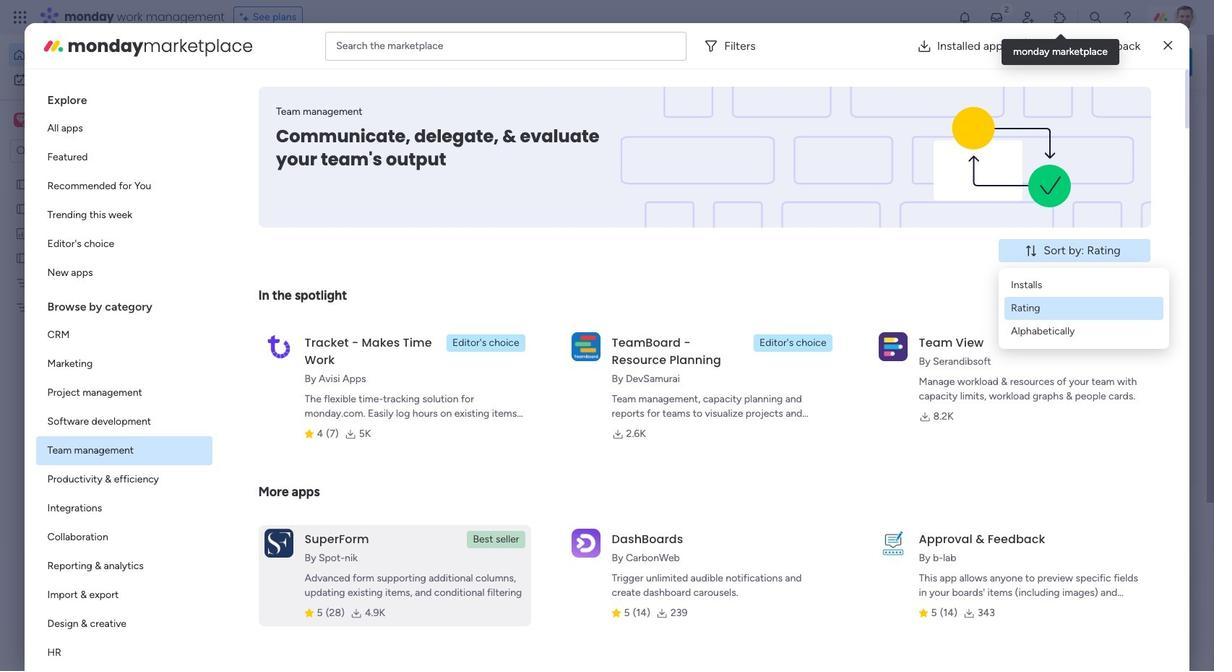 Task type: vqa. For each thing, say whether or not it's contained in the screenshot.
heading
yes



Task type: locate. For each thing, give the bounding box(es) containing it.
select product image
[[13, 10, 27, 25]]

option
[[9, 43, 176, 67], [9, 68, 176, 91], [36, 114, 212, 143], [36, 143, 212, 172], [0, 171, 184, 174], [36, 172, 212, 201], [36, 201, 212, 230], [36, 230, 212, 259], [36, 259, 212, 288], [36, 321, 212, 350], [36, 350, 212, 379], [36, 379, 212, 408], [36, 408, 212, 437], [36, 437, 212, 466], [36, 466, 212, 494], [36, 494, 212, 523], [36, 523, 212, 552], [36, 552, 212, 581], [36, 581, 212, 610], [36, 610, 212, 639], [36, 639, 212, 668]]

3 public board image from the top
[[15, 251, 29, 265]]

1 public board image from the top
[[15, 177, 29, 191]]

0 vertical spatial heading
[[36, 81, 212, 114]]

menu menu
[[1005, 274, 1164, 343]]

app logo image
[[264, 332, 293, 361], [572, 332, 600, 361], [879, 332, 908, 361], [264, 529, 293, 558], [572, 529, 600, 558], [879, 529, 908, 558]]

1 vertical spatial public board image
[[15, 202, 29, 215]]

1 workspace image from the left
[[14, 112, 28, 128]]

update feed image
[[990, 10, 1004, 25]]

workspace image
[[14, 112, 28, 128], [16, 112, 26, 128]]

2 public board image from the top
[[15, 202, 29, 215]]

0 vertical spatial public board image
[[15, 177, 29, 191]]

list box
[[36, 81, 212, 672], [0, 169, 184, 514]]

v2 user feedback image
[[988, 54, 999, 70]]

help image
[[1120, 10, 1135, 25]]

see plans image
[[240, 9, 253, 25]]

quick search results list box
[[223, 135, 941, 504]]

workspace selection element
[[14, 111, 121, 130]]

circle o image
[[998, 191, 1007, 202]]

monday marketplace image
[[42, 34, 65, 57]]

v2 bolt switch image
[[1100, 54, 1109, 70]]

2 vertical spatial public board image
[[15, 251, 29, 265]]

1 vertical spatial heading
[[36, 288, 212, 321]]

2 workspace image from the left
[[16, 112, 26, 128]]

public board image
[[15, 177, 29, 191], [15, 202, 29, 215], [15, 251, 29, 265]]

templates image image
[[989, 291, 1180, 391]]

1 heading from the top
[[36, 81, 212, 114]]

2 heading from the top
[[36, 288, 212, 321]]

heading
[[36, 81, 212, 114], [36, 288, 212, 321]]

dapulse x slim image
[[1164, 37, 1173, 55], [1171, 105, 1188, 122]]



Task type: describe. For each thing, give the bounding box(es) containing it.
Search in workspace field
[[30, 143, 121, 159]]

banner logo image
[[870, 87, 1134, 228]]

search everything image
[[1089, 10, 1103, 25]]

monday marketplace image
[[1053, 10, 1068, 25]]

0 vertical spatial dapulse x slim image
[[1164, 37, 1173, 55]]

terry turtle image
[[1174, 6, 1197, 29]]

invite members image
[[1021, 10, 1036, 25]]

getting started element
[[976, 527, 1193, 585]]

2 image
[[1000, 1, 1014, 17]]

public dashboard image
[[15, 226, 29, 240]]

1 vertical spatial dapulse x slim image
[[1171, 105, 1188, 122]]

terry turtle image
[[257, 594, 286, 623]]

check circle image
[[998, 136, 1007, 147]]

notifications image
[[958, 10, 972, 25]]



